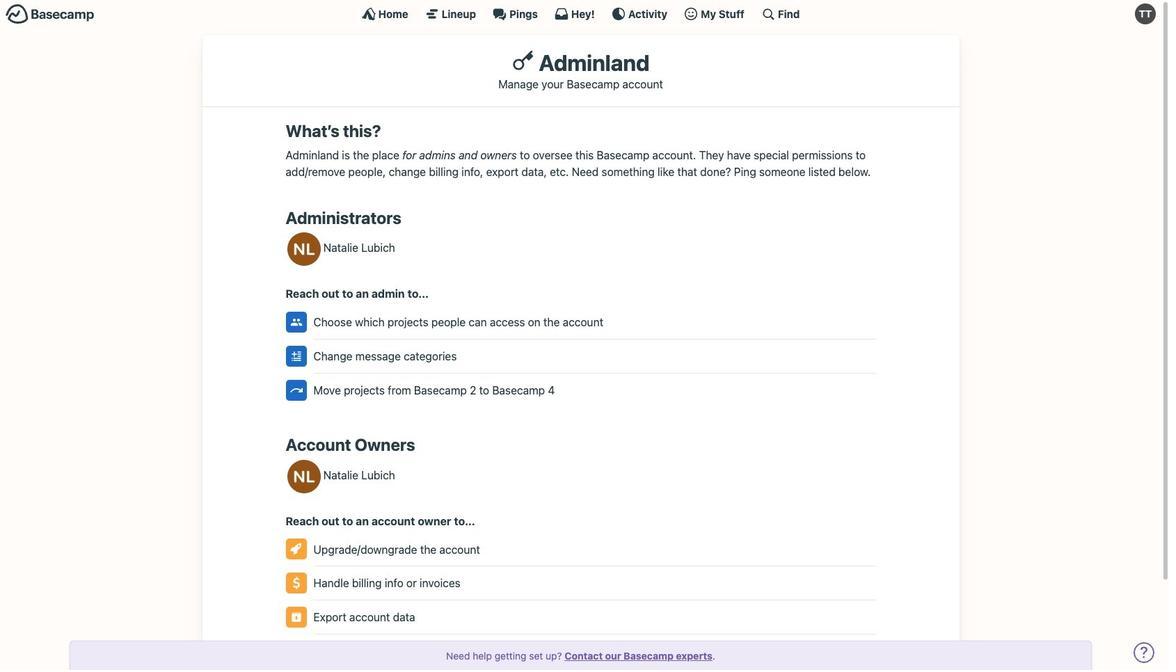 Task type: locate. For each thing, give the bounding box(es) containing it.
natalie lubich image
[[287, 233, 320, 266], [287, 460, 320, 493]]

1 vertical spatial natalie lubich image
[[287, 460, 320, 493]]

0 vertical spatial natalie lubich image
[[287, 233, 320, 266]]

main element
[[0, 0, 1161, 27]]

switch accounts image
[[6, 3, 95, 25]]

2 natalie lubich image from the top
[[287, 460, 320, 493]]



Task type: describe. For each thing, give the bounding box(es) containing it.
1 natalie lubich image from the top
[[287, 233, 320, 266]]

keyboard shortcut: ⌘ + / image
[[761, 7, 775, 21]]

terry turtle image
[[1135, 3, 1156, 24]]



